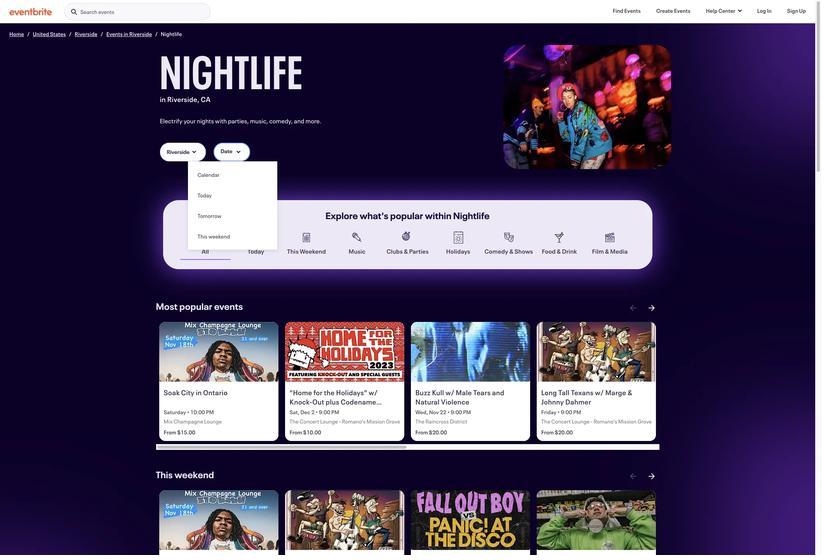 Task type: locate. For each thing, give the bounding box(es) containing it.
1 concert from the left
[[300, 418, 319, 426]]

arrow right chunky_svg image right arrow left chunky_svg image
[[647, 472, 656, 482]]

from down friday
[[541, 429, 554, 437]]

/ right riverside link
[[101, 30, 103, 38]]

2 horizontal spatial lounge
[[572, 418, 589, 426]]

in left riverside,
[[160, 95, 166, 104]]

and inside the buzz kull w/ male tears and natural violence wed, nov 22 •  9:00 pm the raincross district from $20.00
[[492, 388, 504, 398]]

2 vertical spatial nightlife
[[453, 210, 490, 222]]

events inside the create events "link"
[[674, 7, 690, 14]]

popular left within
[[390, 210, 423, 222]]

with
[[215, 117, 227, 125]]

& for clubs
[[404, 247, 408, 256]]

this weekend inside button
[[197, 233, 230, 240]]

1 from from the left
[[164, 429, 176, 437]]

- down foundation
[[339, 418, 341, 426]]

events inside button
[[98, 8, 114, 16]]

this weekend for this weekend button
[[197, 233, 230, 240]]

events for create events
[[674, 7, 690, 14]]

pm inside the buzz kull w/ male tears and natural violence wed, nov 22 •  9:00 pm the raincross district from $20.00
[[463, 409, 471, 416]]

9:00 inside sat, dec 2 •  9:00 pm the concert lounge - romano's mission grove from $10.00
[[319, 409, 330, 416]]

"home for the holidays" w/ knock-out plus codename rocky/b foundation
[[290, 388, 378, 416]]

mission down codename
[[367, 418, 385, 426]]

this for this weekend button
[[197, 233, 207, 240]]

the inside the buzz kull w/ male tears and natural violence wed, nov 22 •  9:00 pm the raincross district from $20.00
[[415, 418, 424, 426]]

&
[[404, 247, 408, 256], [509, 247, 513, 256], [557, 247, 561, 256], [605, 247, 609, 256], [628, 388, 632, 398]]

& for food
[[557, 247, 561, 256]]

this weekend link
[[156, 469, 214, 482]]

0 horizontal spatial mission
[[367, 418, 385, 426]]

1 vertical spatial nightlife
[[160, 40, 303, 102]]

kull
[[432, 388, 444, 398]]

9:00 down 'dahmer'
[[561, 409, 572, 416]]

1 horizontal spatial riverside
[[129, 30, 152, 38]]

- down 'dahmer'
[[590, 418, 593, 426]]

9:00 inside the buzz kull w/ male tears and natural violence wed, nov 22 •  9:00 pm the raincross district from $20.00
[[451, 409, 462, 416]]

1 pm from the left
[[206, 409, 214, 416]]

0 horizontal spatial grove
[[386, 418, 400, 426]]

& right film
[[605, 247, 609, 256]]

3 the from the left
[[541, 418, 550, 426]]

1 soak city in ontario primary image image from the top
[[159, 322, 279, 382]]

• right 22
[[447, 409, 450, 416]]

0 vertical spatial popular
[[390, 210, 423, 222]]

-
[[339, 418, 341, 426], [590, 418, 593, 426]]

1 the from the left
[[290, 418, 299, 426]]

1 - from the left
[[339, 418, 341, 426]]

1 horizontal spatial mission
[[618, 418, 637, 426]]

0 horizontal spatial concert
[[300, 418, 319, 426]]

1 $20.00 from the left
[[429, 429, 447, 437]]

rocky/b
[[290, 407, 317, 416]]

3 9:00 from the left
[[561, 409, 572, 416]]

the inside long tall texans w/ marge & johnny dahmer friday • 9:00 pm the concert lounge - romano's mission grove from $20.00
[[541, 418, 550, 426]]

lounge
[[204, 418, 222, 426], [320, 418, 338, 426], [572, 418, 589, 426]]

from
[[164, 429, 176, 437], [290, 429, 302, 437], [415, 429, 428, 437], [541, 429, 554, 437]]

$20.00 inside long tall texans w/ marge & johnny dahmer friday • 9:00 pm the concert lounge - romano's mission grove from $20.00
[[555, 429, 573, 437]]

weekend
[[300, 247, 326, 256]]

ontario
[[203, 388, 228, 398]]

1 grove from the left
[[386, 418, 400, 426]]

0 horizontal spatial events
[[98, 8, 114, 16]]

search events button
[[64, 3, 211, 21]]

nov
[[429, 409, 439, 416]]

0 vertical spatial this weekend
[[197, 233, 230, 240]]

events right find
[[624, 7, 641, 14]]

9:00 right 2
[[319, 409, 330, 416]]

2
[[311, 409, 315, 416]]

the down "sat,"
[[290, 418, 299, 426]]

events
[[624, 7, 641, 14], [674, 7, 690, 14], [106, 30, 123, 38]]

0 horizontal spatial -
[[339, 418, 341, 426]]

lounge down 'dahmer'
[[572, 418, 589, 426]]

1 w/ from the left
[[369, 388, 378, 398]]

arrow right chunky_svg image for most popular events
[[647, 304, 656, 313]]

grove
[[386, 418, 400, 426], [638, 418, 652, 426]]

film
[[592, 247, 604, 256]]

w/ inside long tall texans w/ marge & johnny dahmer friday • 9:00 pm the concert lounge - romano's mission grove from $20.00
[[595, 388, 604, 398]]

2 pm from the left
[[331, 409, 339, 416]]

popular
[[390, 210, 423, 222], [179, 301, 212, 313]]

united states link
[[33, 30, 66, 38]]

1 horizontal spatial popular
[[390, 210, 423, 222]]

arrow right chunky_svg image
[[647, 304, 656, 313], [647, 472, 656, 482]]

"home for the holidays" w/ knock-out plus codename rocky/b foundation primary image image
[[285, 322, 404, 382]]

3 pm from the left
[[463, 409, 471, 416]]

and left more.
[[294, 117, 304, 125]]

3 from from the left
[[415, 429, 428, 437]]

grove inside long tall texans w/ marge & johnny dahmer friday • 9:00 pm the concert lounge - romano's mission grove from $20.00
[[638, 418, 652, 426]]

3 lounge from the left
[[572, 418, 589, 426]]

1 horizontal spatial this
[[197, 233, 207, 240]]

2 mission from the left
[[618, 418, 637, 426]]

• inside sat, dec 2 •  9:00 pm the concert lounge - romano's mission grove from $10.00
[[315, 409, 318, 416]]

soak city in ontario primary image image for popular
[[159, 322, 279, 382]]

within
[[425, 210, 451, 222]]

create
[[656, 7, 673, 14]]

1 horizontal spatial long tall texans w/ marge & johnny dahmer primary image image
[[537, 322, 656, 382]]

log in link
[[751, 3, 778, 19]]

1 vertical spatial this weekend
[[156, 469, 214, 482]]

0 horizontal spatial romano's
[[342, 418, 366, 426]]

& for comedy
[[509, 247, 513, 256]]

1 • from the left
[[187, 409, 189, 416]]

- inside sat, dec 2 •  9:00 pm the concert lounge - romano's mission grove from $10.00
[[339, 418, 341, 426]]

find
[[613, 7, 623, 14]]

• right 2
[[315, 409, 318, 416]]

1 horizontal spatial grove
[[638, 418, 652, 426]]

menu
[[188, 165, 277, 247]]

concert down 2
[[300, 418, 319, 426]]

w/
[[369, 388, 378, 398], [445, 388, 454, 398], [595, 388, 604, 398]]

0 vertical spatial in
[[124, 30, 128, 38]]

2 the from the left
[[415, 418, 424, 426]]

2 horizontal spatial this
[[287, 247, 299, 256]]

comedy & shows
[[485, 247, 533, 256]]

music,
[[250, 117, 268, 125]]

2 $20.00 from the left
[[555, 429, 573, 437]]

mission
[[367, 418, 385, 426], [618, 418, 637, 426]]

$20.00 down friday
[[555, 429, 573, 437]]

pm
[[206, 409, 214, 416], [331, 409, 339, 416], [463, 409, 471, 416], [573, 409, 581, 416]]

pm right 10:00
[[206, 409, 214, 416]]

dahmer
[[565, 398, 591, 407]]

2 horizontal spatial 9:00
[[561, 409, 572, 416]]

from left $10.00
[[290, 429, 302, 437]]

2 concert from the left
[[551, 418, 571, 426]]

pm down 'dahmer'
[[573, 409, 581, 416]]

"home
[[290, 388, 312, 398]]

1 horizontal spatial and
[[492, 388, 504, 398]]

0 vertical spatial weekend
[[208, 233, 230, 240]]

2 vertical spatial this
[[156, 469, 173, 482]]

0 horizontal spatial and
[[294, 117, 304, 125]]

today down calendar
[[197, 192, 212, 199]]

0 vertical spatial today
[[197, 192, 212, 199]]

0 horizontal spatial lounge
[[204, 418, 222, 426]]

in down search events button
[[124, 30, 128, 38]]

2 from from the left
[[290, 429, 302, 437]]

1 vertical spatial and
[[492, 388, 504, 398]]

lounge inside sat, dec 2 •  9:00 pm the concert lounge - romano's mission grove from $10.00
[[320, 418, 338, 426]]

& right food
[[557, 247, 561, 256]]

2 soak city in ontario primary image image from the top
[[159, 491, 279, 551]]

male
[[456, 388, 472, 398]]

nightlife in riverside, ca image
[[503, 45, 671, 169]]

long tall texans w/ marge & johnny dahmer friday • 9:00 pm the concert lounge - romano's mission grove from $20.00
[[541, 388, 652, 437]]

this weekend for this weekend link
[[156, 469, 214, 482]]

romano's
[[342, 418, 366, 426], [594, 418, 617, 426]]

1 horizontal spatial -
[[590, 418, 593, 426]]

holidays
[[446, 247, 470, 256]]

from down the mix
[[164, 429, 176, 437]]

lounge down foundation
[[320, 418, 338, 426]]

this for this weekend link
[[156, 469, 173, 482]]

mission inside long tall texans w/ marge & johnny dahmer friday • 9:00 pm the concert lounge - romano's mission grove from $20.00
[[618, 418, 637, 426]]

long tall texans w/ marge & johnny dahmer primary image image
[[537, 322, 656, 382], [285, 491, 404, 551]]

0 horizontal spatial the
[[290, 418, 299, 426]]

0 vertical spatial and
[[294, 117, 304, 125]]

events down search events
[[106, 30, 123, 38]]

4 / from the left
[[155, 30, 158, 38]]

and
[[294, 117, 304, 125], [492, 388, 504, 398]]

2 horizontal spatial w/
[[595, 388, 604, 398]]

0 vertical spatial this
[[197, 233, 207, 240]]

sat, dec 2 •  9:00 pm the concert lounge - romano's mission grove from $10.00
[[290, 409, 400, 437]]

tall
[[558, 388, 570, 398]]

4 • from the left
[[557, 409, 560, 416]]

2 • from the left
[[315, 409, 318, 416]]

the down friday
[[541, 418, 550, 426]]

1 vertical spatial weekend
[[175, 469, 214, 482]]

weekend for this weekend button
[[208, 233, 230, 240]]

your
[[184, 117, 196, 125]]

/ right 'states'
[[69, 30, 72, 38]]

1 horizontal spatial concert
[[551, 418, 571, 426]]

electrify your nights with parties, music, comedy, and more.
[[160, 117, 321, 125]]

$20.00 down raincross
[[429, 429, 447, 437]]

1 horizontal spatial events
[[214, 301, 243, 313]]

explore what's popular within nightlife
[[326, 210, 490, 222]]

1 horizontal spatial lounge
[[320, 418, 338, 426]]

weekend inside button
[[208, 233, 230, 240]]

and right tears
[[492, 388, 504, 398]]

lounge down 10:00
[[204, 418, 222, 426]]

9:00 inside long tall texans w/ marge & johnny dahmer friday • 9:00 pm the concert lounge - romano's mission grove from $20.00
[[561, 409, 572, 416]]

all
[[202, 247, 209, 256]]

1 vertical spatial in
[[160, 95, 166, 104]]

parties
[[409, 247, 429, 256]]

today button
[[188, 185, 277, 206]]

romano's down long tall texans w/ marge & johnny dahmer link
[[594, 418, 617, 426]]

pm up district
[[463, 409, 471, 416]]

w/ right holidays"
[[369, 388, 378, 398]]

0 horizontal spatial in
[[124, 30, 128, 38]]

1 horizontal spatial $20.00
[[555, 429, 573, 437]]

1 horizontal spatial 9:00
[[451, 409, 462, 416]]

0 horizontal spatial popular
[[179, 301, 212, 313]]

from down raincross
[[415, 429, 428, 437]]

2 / from the left
[[69, 30, 72, 38]]

0 vertical spatial events
[[98, 8, 114, 16]]

/ right home at the left
[[27, 30, 30, 38]]

2 vertical spatial in
[[196, 388, 202, 398]]

the down wed,
[[415, 418, 424, 426]]

2 grove from the left
[[638, 418, 652, 426]]

arrow right chunky_svg image right arrow left chunky_svg icon
[[647, 304, 656, 313]]

1 horizontal spatial in
[[160, 95, 166, 104]]

romano's inside sat, dec 2 •  9:00 pm the concert lounge - romano's mission grove from $10.00
[[342, 418, 366, 426]]

w/ right kull
[[445, 388, 454, 398]]

soak city in ontario primary image image for weekend
[[159, 491, 279, 551]]

events right create
[[674, 7, 690, 14]]

0 vertical spatial arrow right chunky_svg image
[[647, 304, 656, 313]]

9:00 up district
[[451, 409, 462, 416]]

concert
[[300, 418, 319, 426], [551, 418, 571, 426]]

- inside long tall texans w/ marge & johnny dahmer friday • 9:00 pm the concert lounge - romano's mission grove from $20.00
[[590, 418, 593, 426]]

4 pm from the left
[[573, 409, 581, 416]]

w/ inside "home for the holidays" w/ knock-out plus codename rocky/b foundation
[[369, 388, 378, 398]]

0 horizontal spatial today
[[197, 192, 212, 199]]

1 vertical spatial this
[[287, 247, 299, 256]]

concert down friday
[[551, 418, 571, 426]]

find events
[[613, 7, 641, 14]]

& right marge
[[628, 388, 632, 398]]

• inside long tall texans w/ marge & johnny dahmer friday • 9:00 pm the concert lounge - romano's mission grove from $20.00
[[557, 409, 560, 416]]

this weekend
[[197, 233, 230, 240], [156, 469, 214, 482]]

this inside button
[[197, 233, 207, 240]]

the
[[290, 418, 299, 426], [415, 418, 424, 426], [541, 418, 550, 426]]

riverside down electrify
[[167, 148, 190, 156]]

3 • from the left
[[447, 409, 450, 416]]

1 horizontal spatial the
[[415, 418, 424, 426]]

/ right events in riverside "link"
[[155, 30, 158, 38]]

2 - from the left
[[590, 418, 593, 426]]

home link
[[9, 30, 24, 38]]

center
[[718, 7, 735, 14]]

find events link
[[607, 3, 647, 19]]

2 romano's from the left
[[594, 418, 617, 426]]

• right friday
[[557, 409, 560, 416]]

this weekend
[[287, 247, 326, 256]]

eventbrite image
[[9, 8, 52, 15]]

1 romano's from the left
[[342, 418, 366, 426]]

nightlife
[[161, 30, 182, 38], [160, 40, 303, 102], [453, 210, 490, 222]]

0 horizontal spatial $20.00
[[429, 429, 447, 437]]

w/ left marge
[[595, 388, 604, 398]]

today down this weekend button
[[248, 247, 264, 256]]

2 9:00 from the left
[[451, 409, 462, 416]]

violence
[[441, 398, 469, 407]]

mission inside sat, dec 2 •  9:00 pm the concert lounge - romano's mission grove from $10.00
[[367, 418, 385, 426]]

• inside the saturday • 10:00 pm mix champagne lounge from $15.00
[[187, 409, 189, 416]]

2 arrow right chunky_svg image from the top
[[647, 472, 656, 482]]

the inside sat, dec 2 •  9:00 pm the concert lounge - romano's mission grove from $10.00
[[290, 418, 299, 426]]

saturday • 10:00 pm mix champagne lounge from $15.00
[[164, 409, 222, 437]]

today
[[197, 192, 212, 199], [248, 247, 264, 256]]

1 vertical spatial arrow right chunky_svg image
[[647, 472, 656, 482]]

this
[[197, 233, 207, 240], [287, 247, 299, 256], [156, 469, 173, 482]]

0 vertical spatial soak city in ontario primary image image
[[159, 322, 279, 382]]

0 horizontal spatial 9:00
[[319, 409, 330, 416]]

2 lounge from the left
[[320, 418, 338, 426]]

weekend for this weekend link
[[175, 469, 214, 482]]

wed,
[[415, 409, 428, 416]]

weekend
[[208, 233, 230, 240], [175, 469, 214, 482]]

riverside down search
[[75, 30, 97, 38]]

1 mission from the left
[[367, 418, 385, 426]]

mission down marge
[[618, 418, 637, 426]]

2 horizontal spatial the
[[541, 418, 550, 426]]

in right city
[[196, 388, 202, 398]]

1 arrow right chunky_svg image from the top
[[647, 304, 656, 313]]

log in
[[757, 7, 772, 14]]

ohgeesy live los mareados san jacinto ca primary image image
[[537, 491, 656, 551]]

1 vertical spatial events
[[214, 301, 243, 313]]

1 9:00 from the left
[[319, 409, 330, 416]]

pm down plus
[[331, 409, 339, 416]]

0 vertical spatial long tall texans w/ marge & johnny dahmer primary image image
[[537, 322, 656, 382]]

from inside the saturday • 10:00 pm mix champagne lounge from $15.00
[[164, 429, 176, 437]]

1 horizontal spatial events
[[624, 7, 641, 14]]

popular right most
[[179, 301, 212, 313]]

0 horizontal spatial long tall texans w/ marge & johnny dahmer primary image image
[[285, 491, 404, 551]]

1 horizontal spatial romano's
[[594, 418, 617, 426]]

1 vertical spatial soak city in ontario primary image image
[[159, 491, 279, 551]]

what's
[[360, 210, 388, 222]]

0 horizontal spatial w/
[[369, 388, 378, 398]]

events inside find events link
[[624, 7, 641, 14]]

soak city in ontario primary image image
[[159, 322, 279, 382], [159, 491, 279, 551]]

2 horizontal spatial riverside
[[167, 148, 190, 156]]

w/ inside the buzz kull w/ male tears and natural violence wed, nov 22 •  9:00 pm the raincross district from $20.00
[[445, 388, 454, 398]]

riverside,
[[167, 95, 199, 104]]

& right clubs
[[404, 247, 408, 256]]

3 w/ from the left
[[595, 388, 604, 398]]

1 vertical spatial today
[[248, 247, 264, 256]]

tomorrow
[[197, 212, 221, 220]]

riverside down search events button
[[129, 30, 152, 38]]

2 horizontal spatial events
[[674, 7, 690, 14]]

electrify
[[160, 117, 182, 125]]

"home for the holidays" w/ knock-out plus codename rocky/b foundation link
[[290, 388, 401, 416]]

1 lounge from the left
[[204, 418, 222, 426]]

buzz
[[415, 388, 431, 398]]

riverside
[[75, 30, 97, 38], [129, 30, 152, 38], [167, 148, 190, 156]]

4 from from the left
[[541, 429, 554, 437]]

fallout boy & panic at the disco tributes! primary image image
[[411, 491, 530, 551]]

0 horizontal spatial this
[[156, 469, 173, 482]]

romano's down foundation
[[342, 418, 366, 426]]

1 horizontal spatial today
[[248, 247, 264, 256]]

2 w/ from the left
[[445, 388, 454, 398]]

saturday
[[164, 409, 186, 416]]

& left shows
[[509, 247, 513, 256]]

2 horizontal spatial in
[[196, 388, 202, 398]]

• up champagne
[[187, 409, 189, 416]]

1 horizontal spatial w/
[[445, 388, 454, 398]]



Task type: describe. For each thing, give the bounding box(es) containing it.
pm inside the saturday • 10:00 pm mix champagne lounge from $15.00
[[206, 409, 214, 416]]

for
[[314, 388, 323, 398]]

log
[[757, 7, 766, 14]]

ca
[[201, 95, 211, 104]]

$15.00
[[177, 429, 195, 437]]

marge
[[605, 388, 626, 398]]

calendar
[[197, 171, 219, 179]]

explore
[[326, 210, 358, 222]]

dec
[[300, 409, 310, 416]]

& inside long tall texans w/ marge & johnny dahmer friday • 9:00 pm the concert lounge - romano's mission grove from $20.00
[[628, 388, 632, 398]]

riverside link
[[75, 30, 97, 38]]

help center
[[706, 7, 735, 14]]

comedy,
[[269, 117, 293, 125]]

arrow left chunky_svg image
[[628, 472, 638, 482]]

riverside inside button
[[167, 148, 190, 156]]

food
[[542, 247, 556, 256]]

home / united states / riverside / events in riverside / nightlife
[[9, 30, 182, 38]]

arrow right chunky_svg image for this weekend
[[647, 472, 656, 482]]

$10.00
[[303, 429, 321, 437]]

out
[[312, 398, 324, 407]]

lounge inside long tall texans w/ marge & johnny dahmer friday • 9:00 pm the concert lounge - romano's mission grove from $20.00
[[572, 418, 589, 426]]

1 / from the left
[[27, 30, 30, 38]]

buzz kull w/ male tears and natural violence wed, nov 22 •  9:00 pm the raincross district from $20.00
[[415, 388, 504, 437]]

0 vertical spatial nightlife
[[161, 30, 182, 38]]

soak city in ontario
[[164, 388, 228, 398]]

grove inside sat, dec 2 •  9:00 pm the concert lounge - romano's mission grove from $10.00
[[386, 418, 400, 426]]

date button
[[214, 143, 250, 162]]

natural
[[415, 398, 440, 407]]

sign up link
[[781, 3, 812, 19]]

create events
[[656, 7, 690, 14]]

district
[[450, 418, 467, 426]]

soak
[[164, 388, 180, 398]]

3 / from the left
[[101, 30, 103, 38]]

drink
[[562, 247, 577, 256]]

this weekend button
[[188, 226, 277, 247]]

most popular events link
[[156, 301, 243, 313]]

united
[[33, 30, 49, 38]]

lounge inside the saturday • 10:00 pm mix champagne lounge from $15.00
[[204, 418, 222, 426]]

calendar button
[[188, 165, 277, 185]]

riverside button
[[160, 143, 206, 162]]

champagne
[[174, 418, 203, 426]]

city
[[181, 388, 194, 398]]

long tall texans w/ marge & johnny dahmer link
[[541, 388, 653, 408]]

from inside long tall texans w/ marge & johnny dahmer friday • 9:00 pm the concert lounge - romano's mission grove from $20.00
[[541, 429, 554, 437]]

22
[[440, 409, 446, 416]]

events in riverside link
[[106, 30, 152, 38]]

1 vertical spatial popular
[[179, 301, 212, 313]]

sign up
[[787, 7, 806, 14]]

tears
[[473, 388, 491, 398]]

clubs
[[387, 247, 403, 256]]

food & drink
[[542, 247, 577, 256]]

up
[[799, 7, 806, 14]]

the
[[324, 388, 335, 398]]

states
[[50, 30, 66, 38]]

arrow left chunky_svg image
[[628, 304, 638, 313]]

in
[[767, 7, 772, 14]]

create events link
[[650, 3, 697, 19]]

concert inside long tall texans w/ marge & johnny dahmer friday • 9:00 pm the concert lounge - romano's mission grove from $20.00
[[551, 418, 571, 426]]

sat,
[[290, 409, 299, 416]]

foundation
[[319, 407, 355, 416]]

search events
[[80, 8, 114, 16]]

johnny
[[541, 398, 564, 407]]

knock-
[[290, 398, 312, 407]]

raincross
[[425, 418, 449, 426]]

from inside the buzz kull w/ male tears and natural violence wed, nov 22 •  9:00 pm the raincross district from $20.00
[[415, 429, 428, 437]]

plus
[[326, 398, 339, 407]]

buzz kull w/ male tears and natural violence primary image image
[[411, 322, 530, 382]]

concert inside sat, dec 2 •  9:00 pm the concert lounge - romano's mission grove from $10.00
[[300, 418, 319, 426]]

romano's inside long tall texans w/ marge & johnny dahmer friday • 9:00 pm the concert lounge - romano's mission grove from $20.00
[[594, 418, 617, 426]]

0 horizontal spatial events
[[106, 30, 123, 38]]

10:00
[[190, 409, 205, 416]]

1 vertical spatial long tall texans w/ marge & johnny dahmer primary image image
[[285, 491, 404, 551]]

nights
[[197, 117, 214, 125]]

buzz kull w/ male tears and natural violence link
[[415, 388, 527, 408]]

sign
[[787, 7, 798, 14]]

tomorrow button
[[188, 206, 277, 226]]

mix
[[164, 418, 173, 426]]

& for film
[[605, 247, 609, 256]]

clubs & parties
[[387, 247, 429, 256]]

holidays"
[[336, 388, 367, 398]]

in riverside, ca
[[160, 95, 211, 104]]

pm inside sat, dec 2 •  9:00 pm the concert lounge - romano's mission grove from $10.00
[[331, 409, 339, 416]]

home
[[9, 30, 24, 38]]

help
[[706, 7, 717, 14]]

today inside button
[[197, 192, 212, 199]]

most popular events
[[156, 301, 243, 313]]

shows
[[515, 247, 533, 256]]

from inside sat, dec 2 •  9:00 pm the concert lounge - romano's mission grove from $10.00
[[290, 429, 302, 437]]

texans
[[571, 388, 594, 398]]

soak city in ontario link
[[164, 388, 276, 408]]

$20.00 inside the buzz kull w/ male tears and natural violence wed, nov 22 •  9:00 pm the raincross district from $20.00
[[429, 429, 447, 437]]

film & media
[[592, 247, 628, 256]]

pm inside long tall texans w/ marge & johnny dahmer friday • 9:00 pm the concert lounge - romano's mission grove from $20.00
[[573, 409, 581, 416]]

parties,
[[228, 117, 249, 125]]

• inside the buzz kull w/ male tears and natural violence wed, nov 22 •  9:00 pm the raincross district from $20.00
[[447, 409, 450, 416]]

media
[[610, 247, 628, 256]]

events for find events
[[624, 7, 641, 14]]

menu containing calendar
[[188, 165, 277, 247]]

0 horizontal spatial riverside
[[75, 30, 97, 38]]

comedy
[[485, 247, 508, 256]]



Task type: vqa. For each thing, say whether or not it's contained in the screenshot.
'Home / United States / Riverside / Events in Riverside / Nightlife'
yes



